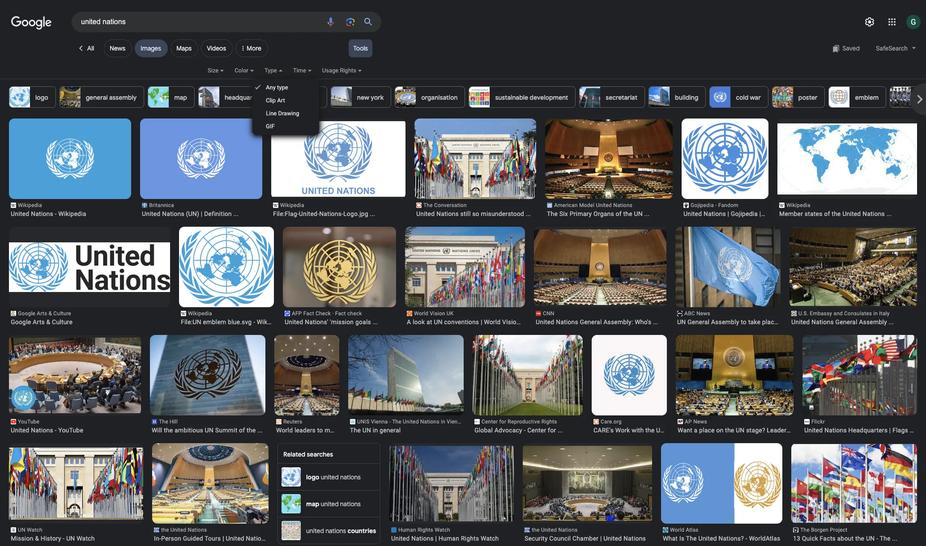 Task type: vqa. For each thing, say whether or not it's contained in the screenshot.
the 'Facts'
yes



Task type: describe. For each thing, give the bounding box(es) containing it.
logo for logo
[[35, 94, 48, 102]]

peace
[[302, 94, 320, 102]]

color
[[235, 67, 249, 74]]

member states of the united nations - wikipedia element
[[780, 210, 916, 218]]

at inside "list item"
[[427, 319, 432, 326]]

general assembly
[[86, 94, 137, 102]]

the inside will the ambitious un summit of the ... list item
[[159, 419, 168, 425]]

why is the united nations still so misunderstood? image
[[415, 118, 536, 199]]

wikipedia for member
[[787, 202, 811, 209]]

un left as
[[348, 427, 357, 434]]

1 vertical spatial google
[[11, 319, 31, 326]]

wikipedia for file:un
[[188, 311, 212, 317]]

united nations general assembly: who's ...
[[536, 319, 659, 326]]

quick settings image
[[865, 17, 875, 27]]

the inside "what is the united nations? - worldatlas" element
[[686, 536, 697, 543]]

sustainable
[[495, 94, 528, 102]]

mission & history - un watch image
[[6, 448, 147, 520]]

0 vertical spatial place
[[762, 319, 778, 326]]

united nations - wikipedia list item
[[9, 118, 131, 218]]

atlas
[[686, 527, 699, 534]]

the hill
[[159, 419, 178, 425]]

poster link
[[772, 86, 825, 108]]

all
[[87, 44, 94, 52]]

peace link
[[275, 86, 327, 108]]

mission
[[11, 536, 33, 543]]

go to google home image
[[11, 15, 51, 30]]

- inside care's work with the united nations - care element
[[701, 427, 702, 434]]

- inside united nations | gojipedia | fandom list item
[[716, 202, 717, 209]]

in-
[[154, 536, 161, 543]]

a look at un conventions | world vision uk
[[407, 319, 530, 326]]

hoax circulates about united nations' 'mission goals' | fact check image
[[281, 227, 398, 308]]

| right the tours
[[223, 536, 224, 543]]

more button
[[236, 32, 271, 61]]

un general assembly to take place amid uptick of political violence - abc  news image
[[674, 227, 782, 308]]

care's work with the united nations - care image
[[589, 335, 670, 416]]

global advocacy - center for reproductive rights image
[[464, 335, 585, 416]]

un general assembly to take place amid uptick of political violence - abc  news element
[[678, 318, 801, 326]]

- inside "what is the united nations? - worldatlas" element
[[746, 536, 748, 543]]

misunderstood
[[481, 210, 524, 218]]

0 vertical spatial &
[[49, 311, 52, 317]]

a
[[694, 427, 698, 434]]

reuters
[[283, 419, 302, 425]]

... inside united nations 101: the six primary organs of the un - amun element
[[645, 210, 650, 218]]

general assembly link
[[59, 86, 144, 108]]

amid
[[780, 319, 794, 326]]

security council chamber | united nations element
[[525, 535, 651, 543]]

cnn
[[543, 311, 555, 317]]

2 vienna from the left
[[447, 419, 464, 425]]

0 vertical spatial culture
[[53, 311, 71, 317]]

united nations 101: the six primary organs of the un - amun element
[[547, 210, 671, 218]]

file:flag-united-nations-logo.jpg - wikipedia image
[[271, 121, 406, 197]]

logo.jpg
[[344, 210, 368, 218]]

project
[[830, 527, 848, 534]]

world right 'conventions'
[[484, 319, 501, 326]]

united inside "element"
[[843, 210, 861, 218]]

want
[[678, 427, 693, 434]]

of right flags
[[910, 427, 916, 434]]

2 fact from the left
[[335, 311, 346, 317]]

licensable image image
[[809, 405, 815, 411]]

definition
[[204, 210, 232, 218]]

united nations headquarters | flags of ... list item
[[794, 335, 923, 435]]

... inside united nations (un) | definition, history, founders, flag, & facts |  britannica element
[[233, 210, 239, 218]]

safesearch
[[876, 45, 908, 52]]

united nations general assembly: who's speaking and what to watch for | cnn image
[[533, 230, 668, 305]]

un down abc
[[678, 319, 686, 326]]

0 horizontal spatial human
[[399, 527, 416, 534]]

news link
[[104, 39, 132, 57]]

uk inside a look at un conventions | world vision uk element
[[522, 319, 530, 326]]

sustainable development
[[495, 94, 568, 102]]

global advocacy - center for reproductive rights element
[[475, 427, 581, 435]]

file:flag-united-nations-logo.jpg - wikipedia element
[[273, 210, 404, 218]]

list containing related searches
[[6, 116, 926, 547]]

ap
[[685, 419, 692, 425]]

un right about
[[866, 536, 875, 543]]

the united nations, new york, united states — google arts & culture image
[[9, 243, 170, 292]]

nations?
[[719, 536, 744, 543]]

embassy
[[810, 311, 833, 317]]

united nations | gojipedia | fandom image
[[682, 116, 769, 203]]

united nations | gojipedia | fandom list item
[[682, 116, 786, 218]]

is
[[680, 536, 685, 543]]

un general assembly to take place amid ...
[[678, 319, 801, 326]]

united inside "list item"
[[11, 427, 29, 434]]

of inside "element"
[[824, 210, 830, 218]]

& inside mission & history - un watch element
[[35, 536, 39, 543]]

united nations general assembly: who's ... list item
[[533, 227, 668, 326]]

un inside 'element'
[[363, 427, 371, 434]]

file:un emblem blue.svg - wikipedia element
[[181, 318, 285, 326]]

1 fact from the left
[[304, 311, 314, 317]]

flags
[[893, 427, 909, 434]]

in-person guided tours | united nations element
[[154, 535, 268, 543]]

security council chamber | united nations list item
[[521, 444, 655, 543]]

line drawing
[[266, 110, 299, 117]]

the inside united nations 101: the six primary organs of the un - amun element
[[547, 210, 558, 218]]

next image
[[911, 90, 926, 108]]

human rights watch
[[399, 527, 450, 534]]

... inside global advocacy - center for reproductive rights element
[[558, 427, 563, 434]]

usage
[[322, 67, 339, 74]]

united nations - wikipedia image
[[9, 118, 131, 200]]

0 vertical spatial emblem
[[855, 94, 879, 102]]

& inside the united nations, new york, united states — google arts & culture element
[[46, 319, 50, 326]]

size
[[208, 67, 219, 74]]

world for world leaders to meet at un as big ...
[[276, 427, 293, 434]]

ap news
[[685, 419, 707, 425]]

nations-
[[319, 210, 344, 218]]

map link
[[148, 86, 195, 108]]

unis vienna - the united nations in vienna
[[357, 419, 464, 425]]

| left member
[[760, 210, 761, 218]]

member
[[780, 210, 803, 218]]

1 vienna from the left
[[371, 419, 388, 425]]

0 horizontal spatial vision
[[430, 311, 445, 317]]

the inside 13 quick facts about the un - the borgen project element
[[880, 536, 891, 543]]

2 vertical spatial united
[[306, 527, 324, 535]]

fandom inside united nations | gojipedia | fandom element
[[763, 210, 786, 218]]

clip art link
[[253, 94, 319, 107]]

united inside the six primary organs of the un ... list item
[[596, 202, 612, 209]]

0 vertical spatial google
[[18, 311, 35, 317]]

type button
[[265, 66, 293, 81]]

united nations general assembly ... list item
[[788, 227, 918, 326]]

... inside the file:flag-united-nations-logo.jpg - wikipedia element
[[370, 210, 375, 218]]

cold war
[[736, 94, 761, 102]]

1 vertical spatial place
[[699, 427, 715, 434]]

united nations' 'mission goals ... list item
[[281, 227, 398, 326]]

organisation link
[[395, 86, 465, 108]]

... inside why is the united nations still so misunderstood? element
[[526, 210, 531, 218]]

care's work with the united nations - care element
[[594, 427, 720, 435]]

reproductive
[[508, 419, 540, 425]]

work
[[616, 427, 630, 434]]

related searches
[[283, 451, 333, 459]]

nations'
[[305, 319, 328, 326]]

the right the organs
[[624, 210, 633, 218]]

un inside "list item"
[[434, 319, 443, 326]]

the right with
[[646, 427, 655, 434]]

person
[[161, 536, 181, 543]]

guided
[[183, 536, 203, 543]]

0 vertical spatial for
[[500, 419, 507, 425]]

nations inside "element"
[[863, 210, 885, 218]]

united nations (un) | definition, history, founders, flag, & facts |  britannica image
[[140, 118, 262, 200]]

any type
[[266, 84, 288, 91]]

1 vertical spatial google arts & culture
[[11, 319, 73, 326]]

care.org
[[601, 419, 622, 425]]

videos link
[[201, 39, 233, 57]]

what
[[663, 536, 678, 543]]

development
[[530, 94, 568, 102]]

related
[[283, 451, 305, 459]]

united nations | human rights watch image
[[382, 446, 516, 522]]

sustainable development link
[[469, 86, 576, 108]]

tools
[[354, 44, 368, 52]]

world vision uk
[[414, 311, 454, 317]]

italy
[[880, 311, 890, 317]]

culture inside the united nations, new york, united states — google arts & culture element
[[52, 319, 73, 326]]

cold
[[736, 94, 749, 102]]

cold war link
[[710, 86, 769, 108]]

- inside the un in general list item
[[389, 419, 391, 425]]

blue.svg
[[228, 319, 252, 326]]

will the ambitious un summit of the future just be a rehash of the past? |  the hill element
[[152, 427, 264, 435]]

of inside list item
[[239, 427, 245, 434]]

| right (un)
[[201, 210, 203, 218]]

headquarters
[[849, 427, 888, 434]]

- inside 13 quick facts about the un - the borgen project element
[[877, 536, 879, 543]]

un left stage?
[[736, 427, 745, 434]]

will the ambitious un summit of the future just be a rehash of the past? |  the hill image
[[144, 335, 266, 416]]

care's
[[594, 427, 614, 434]]

the right summit
[[247, 427, 256, 434]]

big
[[367, 427, 376, 434]]

countries
[[348, 527, 376, 535]]

chamber
[[573, 536, 599, 543]]

a look at un conventions | world vision uk list item
[[405, 227, 530, 326]]

united nations - youtube list item
[[8, 335, 142, 435]]

the un in general image
[[343, 335, 464, 416]]

united for map
[[321, 500, 339, 508]]

1 horizontal spatial human
[[439, 536, 459, 543]]

the inside "element"
[[832, 210, 841, 218]]

mission & history - un watch list item
[[6, 444, 147, 543]]

unis
[[357, 419, 370, 425]]

... inside will the ambitious un summit of the future just be a rehash of the past? |  the hill element
[[257, 427, 263, 434]]

to inside list item
[[741, 319, 747, 326]]

news for want
[[694, 419, 707, 425]]

0 vertical spatial news
[[110, 44, 125, 52]]

in-person guided tours | united nations image
[[150, 444, 271, 524]]

poster
[[799, 94, 818, 102]]

... inside member states of the united nations - wikipedia "element"
[[887, 210, 892, 218]]

summit
[[215, 427, 238, 434]]

united nations | gojipedia | fandom element
[[684, 210, 786, 218]]

leaders
[[295, 427, 316, 434]]

0 horizontal spatial uk
[[447, 311, 454, 317]]

the inside "the un in general" 'element'
[[350, 427, 361, 434]]

- inside mission & history - un watch element
[[63, 536, 65, 543]]

afp
[[292, 311, 302, 317]]

rights inside dropdown button
[[340, 67, 356, 74]]

videos
[[207, 44, 226, 52]]

united nations still so misunderstood ... list item
[[415, 118, 536, 218]]

13 quick facts about the un - the ... list item
[[792, 444, 918, 543]]

center for reproductive rights
[[482, 419, 557, 425]]

still
[[461, 210, 471, 218]]

file:flag-
[[273, 210, 299, 218]]

united nations (un) | definition, history, founders, flag, & facts |  britannica element
[[142, 210, 261, 218]]

| right chamber
[[600, 536, 602, 543]]



Task type: locate. For each thing, give the bounding box(es) containing it.
1 horizontal spatial gojipedia
[[731, 210, 758, 218]]

1 vertical spatial in
[[441, 419, 446, 425]]

more
[[247, 44, 261, 52]]

care's work with the united nations - care
[[594, 427, 720, 434]]

in up "the un in general" 'element'
[[441, 419, 446, 425]]

hill
[[170, 419, 178, 425]]

world for world atlas
[[670, 527, 685, 534]]

1 vertical spatial map
[[306, 500, 319, 508]]

| left flags
[[890, 427, 891, 434]]

general right big at the bottom left of page
[[380, 427, 401, 434]]

1 horizontal spatial assembly
[[859, 319, 887, 326]]

at right meet
[[341, 427, 347, 434]]

assembly down italy at right
[[859, 319, 887, 326]]

united nations | human rights watch list item
[[382, 444, 516, 543]]

so
[[472, 210, 479, 218]]

general left assembly:
[[580, 319, 602, 326]]

general for united nations general assembly: who's ...
[[580, 319, 602, 326]]

any type link
[[253, 81, 319, 94]]

nations inside the six primary organs of the un ... list item
[[614, 202, 633, 209]]

0 vertical spatial general
[[86, 94, 108, 102]]

1 vertical spatial united
[[321, 500, 339, 508]]

un down the world vision uk
[[434, 319, 443, 326]]

statement by the president on the united nations general assembly - u.s.  embassy & consulates in italy image
[[788, 228, 918, 306]]

logo united nations
[[306, 474, 361, 482]]

gojipedia down the "gojipedia - fandom"
[[731, 210, 758, 218]]

rights
[[340, 67, 356, 74], [542, 419, 557, 425], [418, 527, 433, 534], [461, 536, 479, 543]]

the left conversation
[[424, 202, 433, 209]]

want a place on the un stage? leaders of divided nations must first get  past this gatekeeper | ap news image
[[673, 335, 798, 416]]

nations up united nations countries on the left of the page
[[340, 500, 361, 508]]

world inside list item
[[276, 427, 293, 434]]

·
[[332, 311, 334, 317]]

1 horizontal spatial emblem
[[855, 94, 879, 102]]

in-person guided tours | united nations
[[154, 536, 268, 543]]

1 horizontal spatial in
[[441, 419, 446, 425]]

to left take
[[741, 319, 747, 326]]

searches
[[307, 451, 333, 459]]

states
[[805, 210, 823, 218]]

1 horizontal spatial for
[[548, 427, 556, 434]]

file:un emblem blue.svg - wikipedia list item
[[179, 227, 285, 326]]

2 horizontal spatial in
[[874, 311, 878, 317]]

google arts & culture list item
[[9, 227, 170, 326]]

the left hill
[[159, 419, 168, 425]]

advocacy
[[495, 427, 522, 434]]

care
[[704, 427, 720, 434]]

global advocacy - center for ... list item
[[464, 335, 585, 435]]

... inside united nations headquarters | flags of member nations flying… | flickr element
[[918, 427, 923, 434]]

headquarters link
[[198, 86, 272, 108]]

logo for logo united nations
[[306, 474, 319, 482]]

united nations | human rights watch
[[391, 536, 499, 543]]

united inside the un in general list item
[[403, 419, 419, 425]]

1 vertical spatial arts
[[33, 319, 45, 326]]

1 horizontal spatial fandom
[[763, 210, 786, 218]]

1 horizontal spatial at
[[427, 319, 432, 326]]

0 horizontal spatial place
[[699, 427, 715, 434]]

- inside united nations - wikipedia element
[[55, 210, 57, 218]]

world inside list item
[[670, 527, 685, 534]]

united nations - wikipedia element
[[11, 210, 129, 218]]

a
[[407, 319, 411, 326]]

1 vertical spatial center
[[528, 427, 546, 434]]

search by image image
[[345, 17, 356, 27]]

take
[[749, 319, 761, 326]]

0 vertical spatial nations
[[340, 474, 361, 482]]

2 vertical spatial in
[[373, 427, 378, 434]]

0 horizontal spatial the united nations
[[161, 527, 207, 534]]

worldatlas
[[749, 536, 781, 543]]

13 quick facts about the un - the borgen project element
[[793, 535, 916, 543]]

world atlas
[[670, 527, 699, 534]]

0 horizontal spatial in
[[373, 427, 378, 434]]

united nations countries
[[306, 527, 376, 535]]

1 horizontal spatial the united nations
[[532, 527, 578, 534]]

un watch
[[18, 527, 42, 534]]

0 horizontal spatial at
[[341, 427, 347, 434]]

human up united nations | human rights watch
[[399, 527, 416, 534]]

will the ambitious un summit of the ... list item
[[144, 335, 266, 435]]

all link
[[72, 39, 101, 57]]

general for united nations general assembly ...
[[836, 319, 858, 326]]

1 the united nations from the left
[[161, 527, 207, 534]]

1 horizontal spatial place
[[762, 319, 778, 326]]

the inside united nations still so misunderstood ... list item
[[424, 202, 433, 209]]

the un in general list item
[[343, 335, 464, 435]]

- inside the file:un emblem blue.svg - wikipedia element
[[253, 319, 255, 326]]

nations for logo united nations
[[340, 474, 361, 482]]

on
[[717, 427, 724, 434]]

0 vertical spatial list
[[9, 86, 926, 108]]

0 vertical spatial logo
[[35, 94, 48, 102]]

1 horizontal spatial youtube
[[58, 427, 83, 434]]

at inside list item
[[341, 427, 347, 434]]

united nations - wikipedia
[[11, 210, 86, 218]]

hoax circulates about united nations' 'mission goals' | fact check element
[[285, 318, 395, 326]]

the up person
[[161, 527, 169, 534]]

the united nations inside in-person guided tours | united nations list item
[[161, 527, 207, 534]]

wikipedia inside member states of the united nations ... list item
[[787, 202, 811, 209]]

statement by the president on the united nations general assembly - u.s.  embassy & consulates in italy element
[[792, 318, 916, 326]]

wikipedia
[[18, 202, 42, 209], [280, 202, 304, 209], [787, 202, 811, 209], [58, 210, 86, 218], [188, 311, 212, 317], [257, 319, 285, 326]]

abc news
[[685, 311, 711, 317]]

gojipedia up united nations | gojipedia | fandom element
[[691, 202, 714, 209]]

... inside hoax circulates about united nations' 'mission goals' | fact check element
[[373, 319, 378, 326]]

york
[[371, 94, 384, 102]]

building link
[[649, 86, 706, 108]]

1 vertical spatial human
[[439, 536, 459, 543]]

united nations general assembly: who's speaking and what to watch for | cnn element
[[536, 318, 665, 326]]

the down the 'atlas'
[[686, 536, 697, 543]]

united nations 101: the six primary organs of the un - amun image
[[545, 120, 673, 199]]

organisation
[[421, 94, 458, 102]]

arts inside the united nations, new york, united states — google arts & culture element
[[33, 319, 45, 326]]

the inside in-person guided tours | united nations list item
[[161, 527, 169, 534]]

1 vertical spatial nations
[[340, 500, 361, 508]]

... inside statement by the president on the united nations general assembly - u.s.  embassy & consulates in italy element
[[889, 319, 894, 326]]

map inside map link
[[174, 94, 187, 102]]

the united nations for person
[[161, 527, 207, 534]]

1 horizontal spatial fact
[[335, 311, 346, 317]]

un right the organs
[[634, 210, 643, 218]]

type
[[277, 84, 288, 91]]

1 vertical spatial &
[[46, 319, 50, 326]]

the left six
[[547, 210, 558, 218]]

the borgen project
[[801, 527, 848, 534]]

file:un
[[181, 319, 201, 326]]

1 vertical spatial uk
[[522, 319, 530, 326]]

1 horizontal spatial general
[[380, 427, 401, 434]]

center down reproductive
[[528, 427, 546, 434]]

list
[[9, 86, 926, 108], [6, 116, 926, 547]]

saved link
[[828, 39, 865, 57]]

0 vertical spatial united
[[321, 474, 339, 482]]

model
[[579, 202, 595, 209]]

None search field
[[0, 11, 382, 32]]

to left meet
[[317, 427, 323, 434]]

nations inside the un in general list item
[[420, 419, 440, 425]]

drawing
[[278, 110, 299, 117]]

... inside want a place on the un stage? leaders of divided nations must first get  past this gatekeeper | ap news element
[[792, 427, 797, 434]]

0 vertical spatial to
[[741, 319, 747, 326]]

the un in general
[[350, 427, 401, 434]]

united nations headquarters | flags of ...
[[805, 427, 923, 434]]

usage rights
[[322, 67, 356, 74]]

news up the a
[[694, 419, 707, 425]]

list containing logo
[[9, 86, 926, 108]]

0 vertical spatial gojipedia
[[691, 202, 714, 209]]

0 vertical spatial map
[[174, 94, 187, 102]]

1 vertical spatial gojipedia
[[731, 210, 758, 218]]

clip
[[266, 97, 276, 104]]

emblem right file:un
[[203, 319, 226, 326]]

what is the united nations? - worldatlas list item
[[661, 444, 783, 543]]

mission & history - un watch
[[11, 536, 95, 543]]

headquarters
[[225, 94, 264, 102]]

... inside un general assembly to take place amid uptick of political violence - abc  news element
[[796, 319, 801, 326]]

fandom up united nations | gojipedia | fandom
[[719, 202, 739, 209]]

world leaders to meet at un as big powers vie for developing states |  reuters image
[[274, 335, 339, 416]]

2 vertical spatial news
[[694, 419, 707, 425]]

0 vertical spatial uk
[[447, 311, 454, 317]]

1 horizontal spatial map
[[306, 500, 319, 508]]

place right take
[[762, 319, 778, 326]]

the inside security council chamber | united nations list item
[[532, 527, 540, 534]]

1 horizontal spatial logo
[[306, 474, 319, 482]]

will
[[152, 427, 162, 434]]

... inside world leaders to meet at un as big powers vie for developing states |  reuters element
[[377, 427, 383, 434]]

file:un emblem blue.svg - wikipedia
[[181, 319, 285, 326]]

about
[[838, 536, 854, 543]]

world leaders to meet at un as big powers vie for developing states |  reuters element
[[276, 427, 383, 435]]

fandom left states
[[763, 210, 786, 218]]

united nations - youtube element
[[11, 427, 139, 435]]

united nations - youtube image
[[8, 338, 142, 414]]

member states of the united nations ...
[[780, 210, 892, 218]]

2 the united nations from the left
[[532, 527, 578, 534]]

1 vertical spatial news
[[697, 311, 711, 317]]

center up "global"
[[482, 419, 498, 425]]

what is the united nations? - worldatlas element
[[663, 535, 781, 543]]

general inside 'element'
[[380, 427, 401, 434]]

a look at un conventions | world vision uk image
[[405, 227, 526, 308]]

conversation
[[434, 202, 467, 209]]

of right the organs
[[616, 210, 622, 218]]

news for un
[[697, 311, 711, 317]]

in inside 'element'
[[373, 427, 378, 434]]

emblem inside list item
[[203, 319, 226, 326]]

general down abc news
[[688, 319, 710, 326]]

1 horizontal spatial vision
[[502, 319, 520, 326]]

united down map united nations
[[306, 527, 324, 535]]

1 vertical spatial youtube
[[58, 427, 83, 434]]

britannica
[[149, 202, 174, 209]]

0 horizontal spatial youtube
[[18, 419, 39, 425]]

1 assembly from the left
[[711, 319, 740, 326]]

united nations | human rights watch element
[[391, 535, 512, 543]]

the united nations, new york, united states — google arts & culture element
[[11, 318, 168, 326]]

news inside un general assembly to take place amid ... list item
[[697, 311, 711, 317]]

nations for map united nations
[[340, 500, 361, 508]]

un
[[634, 210, 643, 218], [434, 319, 443, 326], [678, 319, 686, 326], [205, 427, 214, 434], [348, 427, 357, 434], [363, 427, 371, 434], [736, 427, 745, 434], [18, 527, 25, 534], [66, 536, 75, 543], [866, 536, 875, 543]]

google arts & culture
[[18, 311, 71, 317], [11, 319, 73, 326]]

0 vertical spatial at
[[427, 319, 432, 326]]

what is the united nations? - worldatlas
[[663, 536, 781, 543]]

0 horizontal spatial map
[[174, 94, 187, 102]]

care's work with the united nations - care list item
[[589, 335, 720, 435]]

gif
[[266, 123, 275, 130]]

2 vertical spatial &
[[35, 536, 39, 543]]

new york link
[[331, 86, 391, 108]]

0 horizontal spatial to
[[317, 427, 323, 434]]

fandom
[[719, 202, 739, 209], [763, 210, 786, 218]]

0 horizontal spatial assembly
[[711, 319, 740, 326]]

united nations headquarters | flags of member nations flying… | flickr image
[[794, 335, 918, 416]]

the right on
[[725, 427, 735, 434]]

0 horizontal spatial for
[[500, 419, 507, 425]]

assembly:
[[604, 319, 633, 326]]

file:flag-united-nations-logo.jpg ...
[[273, 210, 375, 218]]

0 horizontal spatial vienna
[[371, 419, 388, 425]]

world up "look"
[[414, 311, 429, 317]]

1 horizontal spatial general
[[688, 319, 710, 326]]

why is the united nations still so misunderstood? element
[[416, 210, 535, 218]]

united down logo united nations
[[321, 500, 339, 508]]

0 vertical spatial center
[[482, 419, 498, 425]]

wikipedia for file:flag-
[[280, 202, 304, 209]]

tours
[[205, 536, 221, 543]]

1 horizontal spatial center
[[528, 427, 546, 434]]

member states of the united nations - wikipedia image
[[778, 124, 918, 195]]

0 horizontal spatial fandom
[[719, 202, 739, 209]]

world leaders to meet at un as big ... list item
[[274, 335, 383, 435]]

american
[[554, 202, 578, 209]]

0 vertical spatial in
[[874, 311, 878, 317]]

in-person guided tours | united nations list item
[[150, 444, 271, 543]]

united down searches
[[321, 474, 339, 482]]

news right abc
[[697, 311, 711, 317]]

the up security
[[532, 527, 540, 534]]

time
[[293, 67, 306, 74]]

13 quick facts about the un - the borgen project image
[[792, 445, 918, 523]]

-
[[716, 202, 717, 209], [55, 210, 57, 218], [253, 319, 255, 326], [389, 419, 391, 425], [55, 427, 57, 434], [524, 427, 526, 434], [701, 427, 702, 434], [63, 536, 65, 543], [746, 536, 748, 543], [877, 536, 879, 543]]

| inside "list item"
[[481, 319, 483, 326]]

organs
[[594, 210, 614, 218]]

fact right ·
[[335, 311, 346, 317]]

what is the united nations? - worldatlas image
[[661, 444, 783, 524]]

u.s. embassy and consulates in italy
[[799, 311, 890, 317]]

0 vertical spatial arts
[[37, 311, 47, 317]]

more filters element
[[236, 39, 268, 57]]

united nations general assembly ...
[[792, 319, 894, 326]]

... inside 13 quick facts about the un - the borgen project element
[[893, 536, 898, 543]]

0 horizontal spatial general
[[86, 94, 108, 102]]

afp fact check · fact check
[[292, 311, 362, 317]]

| down the "gojipedia - fandom"
[[728, 210, 730, 218]]

1 general from the left
[[580, 319, 602, 326]]

the right about
[[856, 536, 865, 543]]

0 horizontal spatial fact
[[304, 311, 314, 317]]

un up mission
[[18, 527, 25, 534]]

gojipedia - fandom
[[691, 202, 739, 209]]

to
[[741, 319, 747, 326], [317, 427, 323, 434]]

type
[[265, 67, 277, 74]]

1 vertical spatial emblem
[[203, 319, 226, 326]]

the united nations up council
[[532, 527, 578, 534]]

the united nations inside security council chamber | united nations list item
[[532, 527, 578, 534]]

0 horizontal spatial emblem
[[203, 319, 226, 326]]

world for world vision uk
[[414, 311, 429, 317]]

map for map united nations
[[306, 500, 319, 508]]

un left summit
[[205, 427, 214, 434]]

abc
[[685, 311, 695, 317]]

line
[[266, 110, 277, 117]]

the right about
[[880, 536, 891, 543]]

2 horizontal spatial general
[[836, 319, 858, 326]]

of
[[616, 210, 622, 218], [824, 210, 830, 218], [239, 427, 245, 434], [910, 427, 916, 434]]

file:un emblem blue.svg - wikipedia image
[[179, 227, 274, 308]]

the up quick
[[801, 527, 810, 534]]

0 horizontal spatial logo
[[35, 94, 48, 102]]

nations left countries
[[326, 527, 346, 535]]

a look at un conventions | world vision uk element
[[407, 318, 530, 326]]

1 vertical spatial to
[[317, 427, 323, 434]]

in right as
[[373, 427, 378, 434]]

1 horizontal spatial to
[[741, 319, 747, 326]]

1 vertical spatial general
[[380, 427, 401, 434]]

0 vertical spatial vision
[[430, 311, 445, 317]]

the united nations for council
[[532, 527, 578, 534]]

file:flag-united-nations-logo.jpg ... list item
[[271, 119, 406, 218]]

united nations' 'mission goals ...
[[285, 319, 378, 326]]

wikipedia inside "file:flag-united-nations-logo.jpg ..." list item
[[280, 202, 304, 209]]

| right 'conventions'
[[481, 319, 483, 326]]

united for logo
[[321, 474, 339, 482]]

want a place on the un stage? leaders of divided nations must first get  past this gatekeeper | ap news element
[[678, 427, 797, 435]]

licensable image tooltip
[[809, 405, 815, 411]]

the up "the un in general" 'element'
[[392, 419, 402, 425]]

map for map
[[174, 94, 187, 102]]

youtube inside united nations - youtube element
[[58, 427, 83, 434]]

the down the hill
[[164, 427, 173, 434]]

united nations (un) | definition ... list item
[[140, 118, 262, 218]]

1 vertical spatial logo
[[306, 474, 319, 482]]

world up is
[[670, 527, 685, 534]]

security council chamber | united nations image
[[521, 446, 655, 522]]

2 vertical spatial nations
[[326, 527, 346, 535]]

1 vertical spatial for
[[548, 427, 556, 434]]

1 vertical spatial at
[[341, 427, 347, 434]]

1 vertical spatial vision
[[502, 319, 520, 326]]

human down human rights watch at the bottom of page
[[439, 536, 459, 543]]

global
[[475, 427, 493, 434]]

war
[[750, 94, 761, 102]]

for down center for reproductive rights
[[548, 427, 556, 434]]

2 general from the left
[[688, 319, 710, 326]]

the six primary organs of the un ... list item
[[545, 119, 673, 218]]

Search text field
[[81, 14, 320, 30]]

wikipedia for united
[[18, 202, 42, 209]]

2 assembly from the left
[[859, 319, 887, 326]]

the united nations up guided
[[161, 527, 207, 534]]

mission & history - un watch element
[[11, 535, 142, 543]]

news inside want a place on the un stage? leaders ... list item
[[694, 419, 707, 425]]

the right states
[[832, 210, 841, 218]]

0 vertical spatial fandom
[[719, 202, 739, 209]]

building
[[675, 94, 699, 102]]

- inside united nations - youtube element
[[55, 427, 57, 434]]

1 horizontal spatial vienna
[[447, 419, 464, 425]]

un right history
[[66, 536, 75, 543]]

0 vertical spatial human
[[399, 527, 416, 534]]

emblem left sec link
[[855, 94, 879, 102]]

in inside united nations general assembly ... list item
[[874, 311, 878, 317]]

assembly left take
[[711, 319, 740, 326]]

member states of the united nations ... list item
[[778, 119, 918, 218]]

0 vertical spatial youtube
[[18, 419, 39, 425]]

global advocacy - center for ...
[[475, 427, 563, 434]]

3 general from the left
[[836, 319, 858, 326]]

1 horizontal spatial uk
[[522, 319, 530, 326]]

nations up map united nations
[[340, 474, 361, 482]]

1 vertical spatial list
[[6, 116, 926, 547]]

for up "advocacy"
[[500, 419, 507, 425]]

un down unis
[[363, 427, 371, 434]]

0 horizontal spatial gojipedia
[[691, 202, 714, 209]]

at down the world vision uk
[[427, 319, 432, 326]]

nations inside "list item"
[[31, 427, 53, 434]]

un general assembly to take place amid ... list item
[[674, 227, 801, 326]]

0 horizontal spatial general
[[580, 319, 602, 326]]

un inside list item
[[205, 427, 214, 434]]

united
[[321, 474, 339, 482], [321, 500, 339, 508], [306, 527, 324, 535]]

of right summit
[[239, 427, 245, 434]]

of right states
[[824, 210, 830, 218]]

in left italy at right
[[874, 311, 878, 317]]

the un in general element
[[350, 427, 462, 435]]

... inside united nations general assembly: who's speaking and what to watch for | cnn element
[[653, 319, 659, 326]]

0 horizontal spatial center
[[482, 419, 498, 425]]

general down u.s. embassy and consulates in italy
[[836, 319, 858, 326]]

1 vertical spatial culture
[[52, 319, 73, 326]]

primary
[[570, 210, 592, 218]]

- inside global advocacy - center for reproductive rights element
[[524, 427, 526, 434]]

place right the a
[[699, 427, 715, 434]]

rights inside 'global advocacy - center for ...' list item
[[542, 419, 557, 425]]

general left assembly
[[86, 94, 108, 102]]

conventions
[[444, 319, 479, 326]]

| down human rights watch at the bottom of page
[[435, 536, 437, 543]]

0 vertical spatial google arts & culture
[[18, 311, 71, 317]]

want a place on the un stage? leaders ... list item
[[673, 335, 798, 435]]

united nations headquarters | flags of member nations flying… | flickr element
[[805, 427, 923, 435]]

1 vertical spatial fandom
[[763, 210, 786, 218]]

fact up nations'
[[304, 311, 314, 317]]

news right all
[[110, 44, 125, 52]]

world down the reuters
[[276, 427, 293, 434]]

to inside list item
[[317, 427, 323, 434]]

at
[[427, 319, 432, 326], [341, 427, 347, 434]]

the down unis
[[350, 427, 361, 434]]



